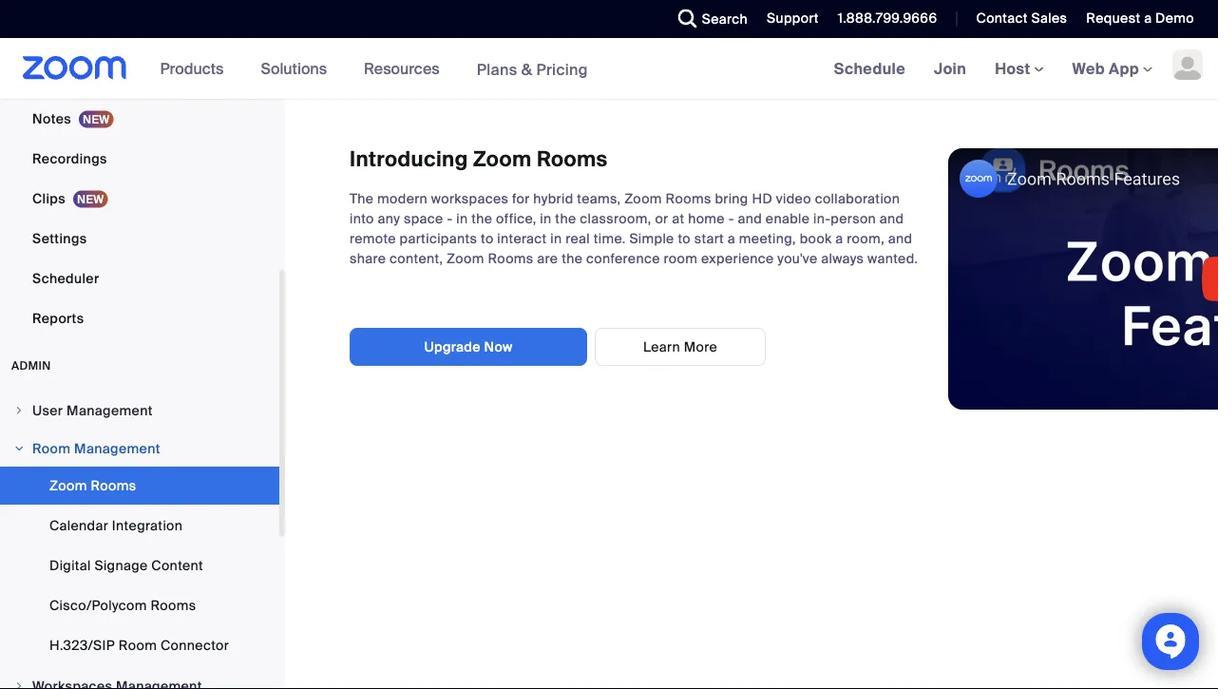 Task type: locate. For each thing, give the bounding box(es) containing it.
personal menu menu
[[0, 0, 279, 339]]

resources
[[364, 58, 440, 78]]

0 vertical spatial right image
[[13, 405, 25, 416]]

introducing
[[350, 146, 468, 173]]

to
[[481, 230, 494, 248], [678, 230, 691, 248]]

scheduler
[[32, 270, 99, 287]]

user
[[32, 402, 63, 419]]

classroom,
[[580, 210, 652, 228]]

host
[[995, 58, 1035, 78]]

1 vertical spatial room
[[119, 636, 157, 654]]

rooms up calendar integration on the bottom left of the page
[[91, 477, 136, 494]]

time.
[[594, 230, 626, 248]]

digital signage content link
[[0, 547, 279, 585]]

you've
[[778, 250, 818, 268]]

cisco/polycom rooms
[[49, 597, 196, 614]]

contact sales
[[977, 10, 1068, 27]]

request a demo link
[[1073, 0, 1219, 38], [1087, 10, 1195, 27]]

0 vertical spatial room
[[32, 440, 71, 457]]

the down workspaces
[[472, 210, 493, 228]]

rooms up at
[[666, 190, 712, 208]]

room
[[664, 250, 698, 268]]

a
[[1145, 10, 1153, 27], [728, 230, 736, 248], [836, 230, 844, 248]]

rooms inside the zoom rooms 'link'
[[91, 477, 136, 494]]

search button
[[664, 0, 753, 38]]

zoom up calendar at the left of page
[[49, 477, 87, 494]]

0 horizontal spatial -
[[447, 210, 453, 228]]

a up experience
[[728, 230, 736, 248]]

zoom
[[473, 146, 532, 173], [625, 190, 662, 208], [447, 250, 485, 268], [49, 477, 87, 494]]

room,
[[847, 230, 885, 248]]

wanted.
[[868, 250, 919, 268]]

integration
[[112, 517, 183, 534]]

are
[[537, 250, 558, 268]]

h.323/sip room connector link
[[0, 626, 279, 665]]

to up room
[[678, 230, 691, 248]]

contact sales link
[[962, 0, 1073, 38], [977, 10, 1068, 27]]

management for room management
[[74, 440, 160, 457]]

right image for user management
[[13, 405, 25, 416]]

support link
[[753, 0, 824, 38], [767, 10, 819, 27]]

learn more link
[[595, 328, 766, 366]]

meetings navigation
[[820, 38, 1219, 100]]

cisco/polycom
[[49, 597, 147, 614]]

2 to from the left
[[678, 230, 691, 248]]

rooms down interact at left
[[488, 250, 534, 268]]

upgrade now link
[[350, 328, 588, 366]]

remote
[[350, 230, 396, 248]]

clips
[[32, 190, 66, 207]]

plans & pricing link
[[477, 59, 588, 79], [477, 59, 588, 79]]

right image inside room management menu item
[[13, 443, 25, 454]]

or
[[655, 210, 669, 228]]

user management menu item
[[0, 393, 279, 429]]

menu item
[[0, 668, 279, 689]]

rooms down 'content'
[[151, 597, 196, 614]]

share
[[350, 250, 386, 268]]

zoom rooms
[[49, 477, 136, 494]]

notes
[[32, 110, 71, 127]]

management for user management
[[67, 402, 153, 419]]

2 vertical spatial right image
[[13, 681, 25, 689]]

right image inside user management menu item
[[13, 405, 25, 416]]

introducing zoom rooms
[[350, 146, 608, 173]]

room down cisco/polycom rooms link
[[119, 636, 157, 654]]

settings
[[32, 230, 87, 247]]

- down bring
[[729, 210, 735, 228]]

1.888.799.9666 button
[[824, 0, 943, 38], [838, 10, 938, 27]]

support
[[767, 10, 819, 27]]

right image
[[13, 405, 25, 416], [13, 443, 25, 454], [13, 681, 25, 689]]

to left interact at left
[[481, 230, 494, 248]]

1 horizontal spatial -
[[729, 210, 735, 228]]

1 right image from the top
[[13, 405, 25, 416]]

content,
[[390, 250, 443, 268]]

1 vertical spatial management
[[74, 440, 160, 457]]

the modern workspaces for hybrid teams, zoom rooms bring hd video collaboration into any space - in the office, in the classroom, or at home - and enable in-person and remote participants to interact in real time. simple to start a meeting, book a room, and share content, zoom rooms are the conference room experience you've always wanted.
[[350, 190, 919, 268]]

web app
[[1073, 58, 1140, 78]]

1 vertical spatial right image
[[13, 443, 25, 454]]

more
[[684, 338, 718, 356]]

3 right image from the top
[[13, 681, 25, 689]]

1 - from the left
[[447, 210, 453, 228]]

0 vertical spatial management
[[67, 402, 153, 419]]

the
[[472, 210, 493, 228], [555, 210, 577, 228], [562, 250, 583, 268]]

room management menu
[[0, 467, 279, 666]]

person
[[831, 210, 877, 228]]

management up room management
[[67, 402, 153, 419]]

solutions button
[[261, 38, 336, 99]]

and up wanted.
[[889, 230, 913, 248]]

2 right image from the top
[[13, 443, 25, 454]]

any
[[378, 210, 400, 228]]

contact
[[977, 10, 1028, 27]]

the down real
[[562, 250, 583, 268]]

room management
[[32, 440, 160, 457]]

banner
[[0, 38, 1219, 100]]

a up always
[[836, 230, 844, 248]]

experience
[[702, 250, 774, 268]]

start
[[695, 230, 724, 248]]

room down user
[[32, 440, 71, 457]]

zoom down participants
[[447, 250, 485, 268]]

management up the zoom rooms 'link' at left bottom
[[74, 440, 160, 457]]

1 horizontal spatial to
[[678, 230, 691, 248]]

in
[[457, 210, 468, 228], [540, 210, 552, 228], [551, 230, 562, 248]]

-
[[447, 210, 453, 228], [729, 210, 735, 228]]

1 horizontal spatial room
[[119, 636, 157, 654]]

0 horizontal spatial to
[[481, 230, 494, 248]]

- up participants
[[447, 210, 453, 228]]

a left demo
[[1145, 10, 1153, 27]]

0 horizontal spatial room
[[32, 440, 71, 457]]

rooms
[[537, 146, 608, 173], [666, 190, 712, 208], [488, 250, 534, 268], [91, 477, 136, 494], [151, 597, 196, 614]]

the
[[350, 190, 374, 208]]



Task type: vqa. For each thing, say whether or not it's contained in the screenshot.
User Management's Management
yes



Task type: describe. For each thing, give the bounding box(es) containing it.
simple
[[630, 230, 675, 248]]

and down hd
[[738, 210, 763, 228]]

h.323/sip room connector
[[49, 636, 229, 654]]

real
[[566, 230, 590, 248]]

h.323/sip
[[49, 636, 115, 654]]

interact
[[497, 230, 547, 248]]

recordings link
[[0, 140, 279, 178]]

zoom rooms link
[[0, 467, 279, 505]]

in down hybrid
[[540, 210, 552, 228]]

calendar
[[49, 517, 108, 534]]

host button
[[995, 58, 1044, 78]]

connector
[[161, 636, 229, 654]]

for
[[512, 190, 530, 208]]

reports
[[32, 309, 84, 327]]

join link
[[920, 38, 981, 99]]

products button
[[160, 38, 232, 99]]

space
[[404, 210, 444, 228]]

collaboration
[[815, 190, 901, 208]]

scheduler link
[[0, 260, 279, 298]]

upgrade now
[[424, 338, 513, 356]]

zoom inside 'link'
[[49, 477, 87, 494]]

products
[[160, 58, 224, 78]]

1 horizontal spatial a
[[836, 230, 844, 248]]

pricing
[[537, 59, 588, 79]]

plans
[[477, 59, 518, 79]]

2 horizontal spatial a
[[1145, 10, 1153, 27]]

hd
[[752, 190, 773, 208]]

teams,
[[577, 190, 621, 208]]

side navigation navigation
[[0, 0, 285, 689]]

app
[[1109, 58, 1140, 78]]

resources button
[[364, 38, 448, 99]]

and up room,
[[880, 210, 905, 228]]

home
[[688, 210, 725, 228]]

web
[[1073, 58, 1106, 78]]

upgrade
[[424, 338, 481, 356]]

zoom up or
[[625, 190, 662, 208]]

in left real
[[551, 230, 562, 248]]

admin menu menu
[[0, 393, 279, 689]]

always
[[822, 250, 864, 268]]

meeting,
[[739, 230, 797, 248]]

in down workspaces
[[457, 210, 468, 228]]

in-
[[814, 210, 831, 228]]

&
[[522, 59, 533, 79]]

join
[[935, 58, 967, 78]]

into
[[350, 210, 374, 228]]

reports link
[[0, 299, 279, 337]]

zoom logo image
[[23, 56, 127, 80]]

1.888.799.9666
[[838, 10, 938, 27]]

content
[[151, 557, 204, 574]]

book
[[800, 230, 832, 248]]

hybrid
[[534, 190, 574, 208]]

participants
[[400, 230, 477, 248]]

enable
[[766, 210, 810, 228]]

now
[[484, 338, 513, 356]]

settings link
[[0, 220, 279, 258]]

request
[[1087, 10, 1141, 27]]

sales
[[1032, 10, 1068, 27]]

cisco/polycom rooms link
[[0, 587, 279, 625]]

2 - from the left
[[729, 210, 735, 228]]

room management menu item
[[0, 431, 279, 467]]

rooms inside cisco/polycom rooms link
[[151, 597, 196, 614]]

user management
[[32, 402, 153, 419]]

schedule link
[[820, 38, 920, 99]]

digital signage content
[[49, 557, 204, 574]]

learn more
[[644, 338, 718, 356]]

0 horizontal spatial a
[[728, 230, 736, 248]]

signage
[[95, 557, 148, 574]]

the up real
[[555, 210, 577, 228]]

zoom up for
[[473, 146, 532, 173]]

profile picture image
[[1173, 49, 1204, 80]]

1 to from the left
[[481, 230, 494, 248]]

at
[[672, 210, 685, 228]]

demo
[[1156, 10, 1195, 27]]

admin
[[11, 358, 51, 373]]

room inside menu item
[[32, 440, 71, 457]]

web app button
[[1073, 58, 1153, 78]]

video
[[776, 190, 812, 208]]

calendar integration link
[[0, 507, 279, 545]]

bring
[[715, 190, 749, 208]]

room inside menu
[[119, 636, 157, 654]]

modern
[[377, 190, 428, 208]]

clips link
[[0, 180, 279, 218]]

request a demo
[[1087, 10, 1195, 27]]

learn
[[644, 338, 681, 356]]

workspaces
[[431, 190, 509, 208]]

office,
[[496, 210, 537, 228]]

solutions
[[261, 58, 327, 78]]

right image for room management
[[13, 443, 25, 454]]

rooms up hybrid
[[537, 146, 608, 173]]

recordings
[[32, 150, 107, 167]]

schedule
[[834, 58, 906, 78]]

banner containing products
[[0, 38, 1219, 100]]

notes link
[[0, 100, 279, 138]]

plans & pricing
[[477, 59, 588, 79]]

search
[[702, 10, 748, 28]]

product information navigation
[[146, 38, 603, 100]]



